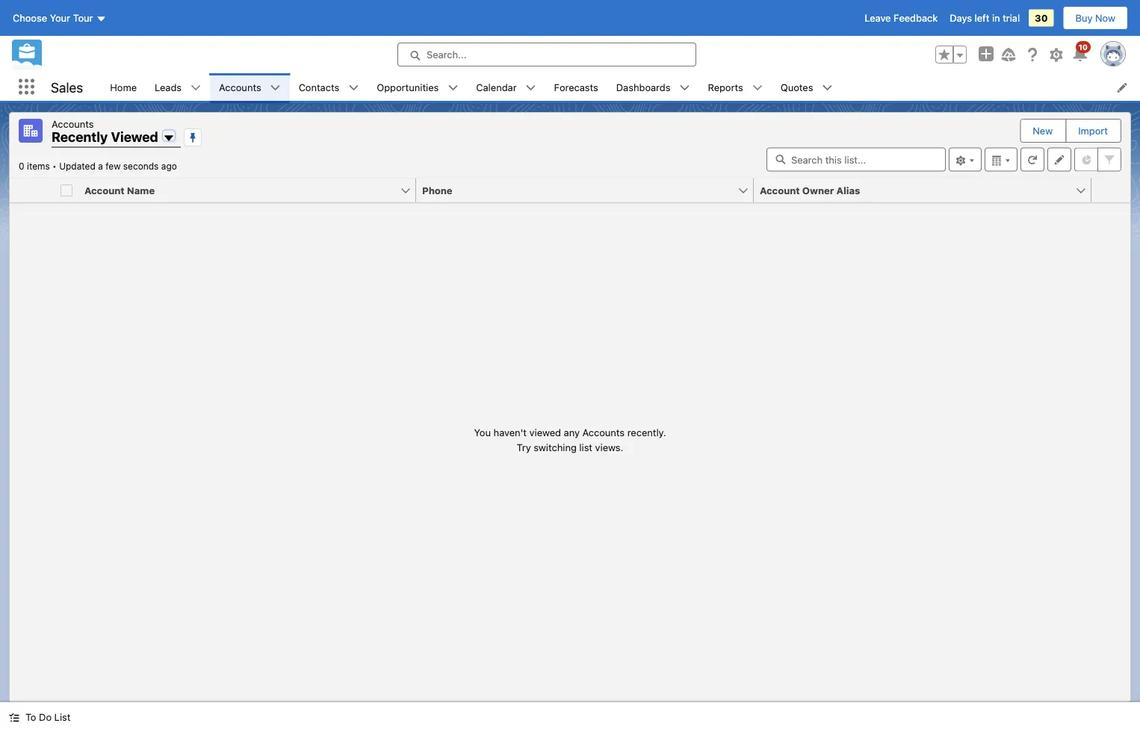 Task type: describe. For each thing, give the bounding box(es) containing it.
accounts inside you haven't viewed any accounts recently. try switching list views.
[[582, 427, 625, 438]]

viewed
[[111, 129, 158, 145]]

updated
[[59, 161, 96, 171]]

days left in trial
[[950, 12, 1020, 24]]

dashboards
[[616, 81, 671, 93]]

list
[[579, 441, 593, 453]]

opportunities
[[377, 81, 439, 93]]

text default image for dashboards
[[680, 83, 690, 93]]

account name button
[[78, 178, 400, 202]]

home link
[[101, 73, 146, 101]]

reports
[[708, 81, 743, 93]]

item number image
[[10, 178, 55, 202]]

contacts link
[[290, 73, 348, 101]]

account name element
[[78, 178, 425, 203]]

forecasts
[[554, 81, 598, 93]]

search...
[[427, 49, 467, 60]]

left
[[975, 12, 990, 24]]

sales
[[51, 79, 83, 95]]

dashboards list item
[[607, 73, 699, 101]]

0 horizontal spatial accounts
[[52, 118, 94, 129]]

buy
[[1076, 12, 1093, 24]]

opportunities list item
[[368, 73, 467, 101]]

quotes
[[781, 81, 813, 93]]

dashboards link
[[607, 73, 680, 101]]

account owner alias
[[760, 185, 860, 196]]

0
[[19, 161, 24, 171]]

items
[[27, 161, 50, 171]]

recently viewed|accounts|list view element
[[9, 112, 1131, 702]]

account for account owner alias
[[760, 185, 800, 196]]

switching
[[534, 441, 577, 453]]

viewed
[[529, 427, 561, 438]]

any
[[564, 427, 580, 438]]

action image
[[1092, 178, 1130, 202]]

you
[[474, 427, 491, 438]]

phone
[[422, 185, 452, 196]]

recently.
[[627, 427, 666, 438]]

leave feedback
[[865, 12, 938, 24]]

account for account name
[[84, 185, 124, 196]]

leave feedback link
[[865, 12, 938, 24]]

alias
[[837, 185, 860, 196]]

quotes link
[[772, 73, 822, 101]]

owner
[[802, 185, 834, 196]]

text default image for accounts
[[270, 83, 281, 93]]

views.
[[595, 441, 623, 453]]

text default image for calendar
[[526, 83, 536, 93]]

text default image for quotes
[[822, 83, 833, 93]]

forecasts link
[[545, 73, 607, 101]]

in
[[992, 12, 1000, 24]]

choose your tour button
[[12, 6, 107, 30]]

tour
[[73, 12, 93, 24]]

contacts list item
[[290, 73, 368, 101]]

recently viewed status
[[19, 161, 59, 171]]

contacts
[[299, 81, 339, 93]]

your
[[50, 12, 70, 24]]

0 items • updated a few seconds ago
[[19, 161, 177, 171]]

phone button
[[416, 178, 737, 202]]

few
[[105, 161, 121, 171]]

trial
[[1003, 12, 1020, 24]]

30
[[1035, 12, 1048, 24]]

10 button
[[1071, 41, 1091, 64]]

now
[[1095, 12, 1115, 24]]

text default image for leads
[[191, 83, 201, 93]]

action element
[[1092, 178, 1130, 203]]

leave
[[865, 12, 891, 24]]



Task type: vqa. For each thing, say whether or not it's contained in the screenshot.
Name
yes



Task type: locate. For each thing, give the bounding box(es) containing it.
text default image for reports
[[752, 83, 763, 93]]

ago
[[161, 161, 177, 171]]

2 horizontal spatial text default image
[[448, 83, 458, 93]]

1 text default image from the left
[[191, 83, 201, 93]]

feedback
[[894, 12, 938, 24]]

to
[[25, 712, 36, 723]]

text default image inside 'leads' list item
[[191, 83, 201, 93]]

2 text default image from the left
[[348, 83, 359, 93]]

leads link
[[146, 73, 191, 101]]

text default image left contacts
[[270, 83, 281, 93]]

account name
[[84, 185, 155, 196]]

1 horizontal spatial text default image
[[348, 83, 359, 93]]

item number element
[[10, 178, 55, 203]]

home
[[110, 81, 137, 93]]

text default image right 'calendar'
[[526, 83, 536, 93]]

text default image inside quotes list item
[[822, 83, 833, 93]]

list
[[101, 73, 1140, 101]]

0 horizontal spatial account
[[84, 185, 124, 196]]

cell inside recently viewed|accounts|list view element
[[55, 178, 78, 203]]

account down a
[[84, 185, 124, 196]]

status
[[474, 425, 666, 454]]

leads
[[155, 81, 182, 93]]

account
[[84, 185, 124, 196], [760, 185, 800, 196]]

text default image inside calendar list item
[[526, 83, 536, 93]]

text default image right quotes
[[822, 83, 833, 93]]

search... button
[[397, 43, 696, 66]]

accounts down sales at the left top of page
[[52, 118, 94, 129]]

try
[[517, 441, 531, 453]]

seconds
[[123, 161, 159, 171]]

text default image inside dashboards list item
[[680, 83, 690, 93]]

recently
[[52, 129, 108, 145]]

3 text default image from the left
[[448, 83, 458, 93]]

opportunities link
[[368, 73, 448, 101]]

text default image inside 'accounts' list item
[[270, 83, 281, 93]]

accounts link
[[210, 73, 270, 101]]

text default image for contacts
[[348, 83, 359, 93]]

to do list button
[[0, 702, 79, 732]]

0 horizontal spatial text default image
[[191, 83, 201, 93]]

10
[[1079, 43, 1088, 51]]

reports list item
[[699, 73, 772, 101]]

2 account from the left
[[760, 185, 800, 196]]

accounts inside 'link'
[[219, 81, 261, 93]]

none search field inside recently viewed|accounts|list view element
[[767, 148, 946, 171]]

choose
[[13, 12, 47, 24]]

accounts up views.
[[582, 427, 625, 438]]

0 vertical spatial accounts
[[219, 81, 261, 93]]

text default image left to
[[9, 712, 19, 723]]

Search Recently Viewed list view. search field
[[767, 148, 946, 171]]

quotes list item
[[772, 73, 842, 101]]

reports link
[[699, 73, 752, 101]]

new button
[[1021, 120, 1065, 142]]

None search field
[[767, 148, 946, 171]]

2 horizontal spatial accounts
[[582, 427, 625, 438]]

accounts
[[219, 81, 261, 93], [52, 118, 94, 129], [582, 427, 625, 438]]

text default image inside "to do list" button
[[9, 712, 19, 723]]

choose your tour
[[13, 12, 93, 24]]

days
[[950, 12, 972, 24]]

haven't
[[494, 427, 527, 438]]

buy now
[[1076, 12, 1115, 24]]

recently viewed
[[52, 129, 158, 145]]

leads list item
[[146, 73, 210, 101]]

status inside recently viewed|accounts|list view element
[[474, 425, 666, 454]]

new
[[1033, 125, 1053, 136]]

list containing home
[[101, 73, 1140, 101]]

to do list
[[25, 712, 71, 723]]

account left owner
[[760, 185, 800, 196]]

import button
[[1066, 120, 1120, 142]]

calendar
[[476, 81, 517, 93]]

you haven't viewed any accounts recently. try switching list views.
[[474, 427, 666, 453]]

text default image down search...
[[448, 83, 458, 93]]

text default image
[[270, 83, 281, 93], [526, 83, 536, 93], [680, 83, 690, 93], [752, 83, 763, 93], [822, 83, 833, 93], [9, 712, 19, 723]]

text default image right reports
[[752, 83, 763, 93]]

name
[[127, 185, 155, 196]]

1 horizontal spatial accounts
[[219, 81, 261, 93]]

accounts right 'leads' list item
[[219, 81, 261, 93]]

2 vertical spatial accounts
[[582, 427, 625, 438]]

•
[[52, 161, 57, 171]]

group
[[935, 46, 967, 64]]

account owner alias button
[[754, 178, 1075, 202]]

text default image left reports
[[680, 83, 690, 93]]

text default image inside opportunities list item
[[448, 83, 458, 93]]

calendar link
[[467, 73, 526, 101]]

text default image inside reports list item
[[752, 83, 763, 93]]

text default image right leads on the top of the page
[[191, 83, 201, 93]]

a
[[98, 161, 103, 171]]

buy now button
[[1063, 6, 1128, 30]]

import
[[1078, 125, 1108, 136]]

list
[[54, 712, 71, 723]]

status containing you haven't viewed any accounts recently.
[[474, 425, 666, 454]]

cell
[[55, 178, 78, 203]]

1 account from the left
[[84, 185, 124, 196]]

text default image inside the contacts list item
[[348, 83, 359, 93]]

accounts image
[[19, 119, 43, 143]]

account owner alias element
[[754, 178, 1101, 203]]

accounts list item
[[210, 73, 290, 101]]

phone element
[[416, 178, 763, 203]]

text default image for opportunities
[[448, 83, 458, 93]]

text default image
[[191, 83, 201, 93], [348, 83, 359, 93], [448, 83, 458, 93]]

do
[[39, 712, 52, 723]]

1 vertical spatial accounts
[[52, 118, 94, 129]]

1 horizontal spatial account
[[760, 185, 800, 196]]

calendar list item
[[467, 73, 545, 101]]

text default image right contacts
[[348, 83, 359, 93]]



